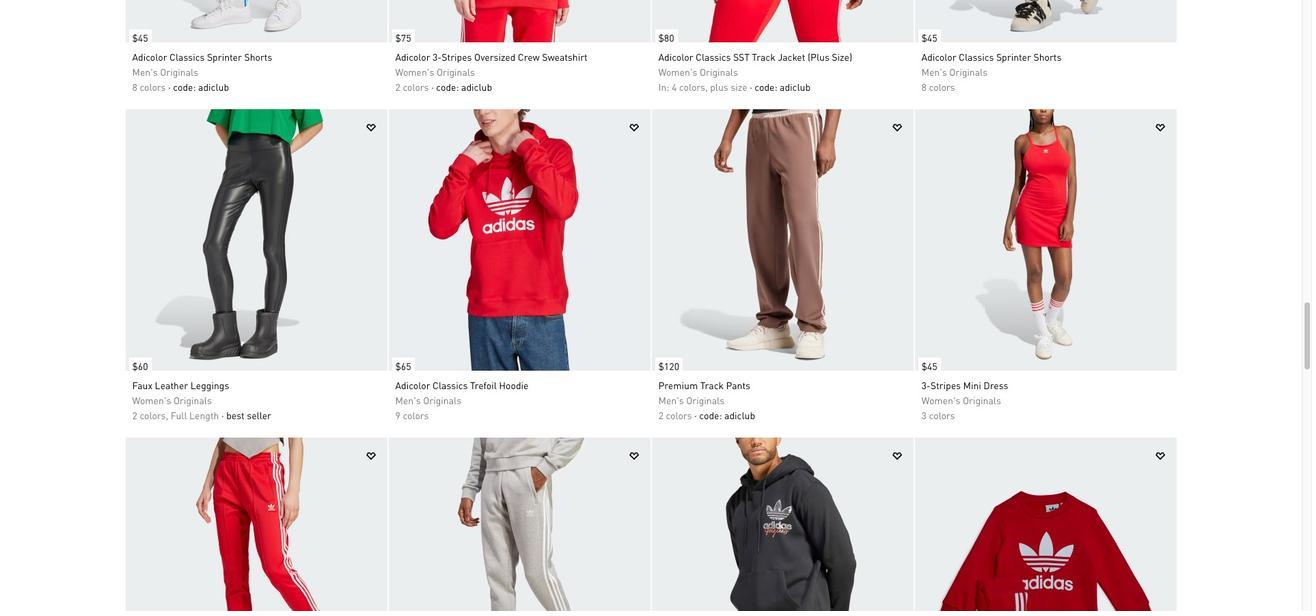 Task type: vqa. For each thing, say whether or not it's contained in the screenshot.
middle baseball
no



Task type: locate. For each thing, give the bounding box(es) containing it.
3- up 3
[[922, 380, 931, 392]]

men's for adicolor classics sprinter shorts men's originals 8 colors · code: adiclub
[[132, 66, 158, 78]]

sprinter for adicolor classics sprinter shorts men's originals 8 colors · code: adiclub
[[207, 51, 242, 63]]

2 inside premium track pants men's originals 2 colors · code: adiclub
[[659, 410, 664, 422]]

originals inside premium track pants men's originals 2 colors · code: adiclub
[[686, 395, 725, 407]]

0 horizontal spatial track
[[700, 380, 724, 392]]

shorts
[[244, 51, 272, 63], [1034, 51, 1062, 63]]

adicolor classics sprinter shorts men's originals 8 colors
[[922, 51, 1062, 93]]

0 horizontal spatial 2
[[132, 410, 137, 422]]

shorts down men's originals blue adicolor classics sprinter shorts image
[[244, 51, 272, 63]]

1 vertical spatial colors,
[[140, 410, 168, 422]]

adicolor 3-stripes oversized crew sweatshirt women's originals 2 colors · code: adiclub
[[395, 51, 588, 93]]

2 down $75
[[395, 81, 401, 93]]

$45 link
[[125, 23, 152, 46], [915, 23, 941, 46], [915, 352, 941, 375]]

$65 link
[[389, 352, 415, 375]]

adicolor inside the adicolor classics sst track jacket (plus size) women's originals in: 4 colors, plus size · code: adiclub
[[659, 51, 694, 63]]

women's down faux
[[132, 395, 171, 407]]

·
[[168, 81, 171, 93], [431, 81, 434, 93], [750, 81, 753, 93], [221, 410, 224, 422], [695, 410, 697, 422]]

· inside the faux leather leggings women's originals 2 colors, full length · best seller
[[221, 410, 224, 422]]

colors, inside the faux leather leggings women's originals 2 colors, full length · best seller
[[140, 410, 168, 422]]

code:
[[173, 81, 196, 93], [436, 81, 459, 93], [755, 81, 778, 93], [700, 410, 722, 422]]

women's originals red adicolor 3-stripes oversized crew sweatshirt image
[[389, 0, 650, 43]]

colors inside adicolor classics sprinter shorts men's originals 8 colors
[[929, 81, 955, 93]]

women's
[[395, 66, 434, 78], [659, 66, 698, 78], [132, 395, 171, 407], [922, 395, 961, 407]]

stripes inside the adicolor 3-stripes oversized crew sweatshirt women's originals 2 colors · code: adiclub
[[442, 51, 472, 63]]

men's for adicolor classics sprinter shorts men's originals 8 colors
[[922, 66, 947, 78]]

women's down $75
[[395, 66, 434, 78]]

2
[[395, 81, 401, 93], [132, 410, 137, 422], [659, 410, 664, 422]]

code: inside the adicolor 3-stripes oversized crew sweatshirt women's originals 2 colors · code: adiclub
[[436, 81, 459, 93]]

track left the pants
[[700, 380, 724, 392]]

adicolor for adicolor classics trefoil hoodie men's originals 9 colors
[[395, 380, 430, 392]]

0 vertical spatial colors,
[[679, 81, 708, 93]]

stripes
[[442, 51, 472, 63], [931, 380, 961, 392]]

sst
[[733, 51, 750, 63]]

adicolor inside adicolor classics sprinter shorts men's originals 8 colors · code: adiclub
[[132, 51, 167, 63]]

1 vertical spatial track
[[700, 380, 724, 392]]

0 vertical spatial track
[[752, 51, 776, 63]]

1 horizontal spatial 2
[[395, 81, 401, 93]]

colors inside adicolor classics trefoil hoodie men's originals 9 colors
[[403, 410, 429, 422]]

track inside premium track pants men's originals 2 colors · code: adiclub
[[700, 380, 724, 392]]

stripes left oversized
[[442, 51, 472, 63]]

pants
[[726, 380, 751, 392]]

1 8 from the left
[[132, 81, 137, 93]]

track right sst on the right top of page
[[752, 51, 776, 63]]

1 vertical spatial stripes
[[931, 380, 961, 392]]

8
[[132, 81, 137, 93], [922, 81, 927, 93]]

0 horizontal spatial shorts
[[244, 51, 272, 63]]

8 for adicolor classics sprinter shorts men's originals 8 colors · code: adiclub
[[132, 81, 137, 93]]

$45 for adicolor classics sprinter shorts men's originals 8 colors · code: adiclub
[[132, 32, 148, 44]]

colors
[[140, 81, 166, 93], [403, 81, 429, 93], [929, 81, 955, 93], [403, 410, 429, 422], [666, 410, 692, 422], [929, 410, 955, 422]]

classics for adicolor classics sst track jacket (plus size) women's originals in: 4 colors, plus size · code: adiclub
[[696, 51, 731, 63]]

8 inside adicolor classics sprinter shorts men's originals 8 colors
[[922, 81, 927, 93]]

originals inside 3-stripes mini dress women's originals 3 colors
[[963, 395, 1001, 407]]

0 horizontal spatial 3-
[[433, 51, 442, 63]]

1 horizontal spatial track
[[752, 51, 776, 63]]

1 horizontal spatial 3-
[[922, 380, 931, 392]]

$45 link for adicolor classics sprinter shorts men's originals 8 colors
[[915, 23, 941, 46]]

sprinter down men's originals black adicolor classics sprinter shorts image
[[997, 51, 1031, 63]]

men's inside adicolor classics sprinter shorts men's originals 8 colors
[[922, 66, 947, 78]]

1 horizontal spatial 8
[[922, 81, 927, 93]]

sprinter inside adicolor classics sprinter shorts men's originals 8 colors
[[997, 51, 1031, 63]]

2 down premium
[[659, 410, 664, 422]]

1 horizontal spatial shorts
[[1034, 51, 1062, 63]]

2 for premium track pants men's originals 2 colors · code: adiclub
[[659, 410, 664, 422]]

2 sprinter from the left
[[997, 51, 1031, 63]]

classics inside adicolor classics trefoil hoodie men's originals 9 colors
[[433, 380, 468, 392]]

sprinter down men's originals blue adicolor classics sprinter shorts image
[[207, 51, 242, 63]]

$45
[[132, 32, 148, 44], [922, 32, 938, 44], [922, 360, 938, 373]]

colors inside 3-stripes mini dress women's originals 3 colors
[[929, 410, 955, 422]]

8 inside adicolor classics sprinter shorts men's originals 8 colors · code: adiclub
[[132, 81, 137, 93]]

men's originals black trefoil hoodie image
[[652, 438, 914, 612]]

0 horizontal spatial stripes
[[442, 51, 472, 63]]

classics
[[170, 51, 205, 63], [696, 51, 731, 63], [959, 51, 994, 63], [433, 380, 468, 392]]

4
[[672, 81, 677, 93]]

0 vertical spatial stripes
[[442, 51, 472, 63]]

stripes left mini
[[931, 380, 961, 392]]

$65
[[395, 360, 411, 373]]

2 inside the faux leather leggings women's originals 2 colors, full length · best seller
[[132, 410, 137, 422]]

adicolor for adicolor classics sprinter shorts men's originals 8 colors · code: adiclub
[[132, 51, 167, 63]]

0 vertical spatial 3-
[[433, 51, 442, 63]]

shorts inside adicolor classics sprinter shorts men's originals 8 colors · code: adiclub
[[244, 51, 272, 63]]

originals inside the adicolor classics sst track jacket (plus size) women's originals in: 4 colors, plus size · code: adiclub
[[700, 66, 738, 78]]

men's inside premium track pants men's originals 2 colors · code: adiclub
[[659, 395, 684, 407]]

1 shorts from the left
[[244, 51, 272, 63]]

colors for adicolor classics sprinter shorts men's originals 8 colors
[[929, 81, 955, 93]]

2 horizontal spatial 2
[[659, 410, 664, 422]]

colors,
[[679, 81, 708, 93], [140, 410, 168, 422]]

classics inside adicolor classics sprinter shorts men's originals 8 colors · code: adiclub
[[170, 51, 205, 63]]

best
[[226, 410, 245, 422]]

shorts inside adicolor classics sprinter shorts men's originals 8 colors
[[1034, 51, 1062, 63]]

0 horizontal spatial sprinter
[[207, 51, 242, 63]]

0 horizontal spatial colors,
[[140, 410, 168, 422]]

premium
[[659, 380, 698, 392]]

code: inside adicolor classics sprinter shorts men's originals 8 colors · code: adiclub
[[173, 81, 196, 93]]

adiclub
[[198, 81, 229, 93], [461, 81, 492, 93], [780, 81, 811, 93], [725, 410, 755, 422]]

track
[[752, 51, 776, 63], [700, 380, 724, 392]]

shorts down men's originals black adicolor classics sprinter shorts image
[[1034, 51, 1062, 63]]

adicolor
[[132, 51, 167, 63], [395, 51, 430, 63], [659, 51, 694, 63], [922, 51, 957, 63], [395, 380, 430, 392]]

sprinter
[[207, 51, 242, 63], [997, 51, 1031, 63]]

colors, left full
[[140, 410, 168, 422]]

adicolor classics sst track jacket (plus size) women's originals in: 4 colors, plus size · code: adiclub
[[659, 51, 852, 93]]

1 horizontal spatial sprinter
[[997, 51, 1031, 63]]

3-stripes mini dress women's originals 3 colors
[[922, 380, 1009, 422]]

men's
[[132, 66, 158, 78], [922, 66, 947, 78], [395, 395, 421, 407], [659, 395, 684, 407]]

sprinter inside adicolor classics sprinter shorts men's originals 8 colors · code: adiclub
[[207, 51, 242, 63]]

women's inside the faux leather leggings women's originals 2 colors, full length · best seller
[[132, 395, 171, 407]]

1 horizontal spatial colors,
[[679, 81, 708, 93]]

adicolor inside adicolor classics sprinter shorts men's originals 8 colors
[[922, 51, 957, 63]]

originals
[[160, 66, 198, 78], [437, 66, 475, 78], [700, 66, 738, 78], [950, 66, 988, 78], [174, 395, 212, 407], [423, 395, 462, 407], [686, 395, 725, 407], [963, 395, 1001, 407]]

colors, right the 4
[[679, 81, 708, 93]]

$80
[[659, 32, 674, 44]]

classics inside the adicolor classics sst track jacket (plus size) women's originals in: 4 colors, plus size · code: adiclub
[[696, 51, 731, 63]]

leggings
[[191, 380, 229, 392]]

2 8 from the left
[[922, 81, 927, 93]]

2 down faux
[[132, 410, 137, 422]]

1 sprinter from the left
[[207, 51, 242, 63]]

colors for adicolor classics trefoil hoodie men's originals 9 colors
[[403, 410, 429, 422]]

colors inside adicolor classics sprinter shorts men's originals 8 colors · code: adiclub
[[140, 81, 166, 93]]

men's inside adicolor classics trefoil hoodie men's originals 9 colors
[[395, 395, 421, 407]]

oversized
[[474, 51, 516, 63]]

adiclub inside the adicolor classics sst track jacket (plus size) women's originals in: 4 colors, plus size · code: adiclub
[[780, 81, 811, 93]]

0 horizontal spatial 8
[[132, 81, 137, 93]]

adiclub inside adicolor classics sprinter shorts men's originals 8 colors · code: adiclub
[[198, 81, 229, 93]]

men's inside adicolor classics sprinter shorts men's originals 8 colors · code: adiclub
[[132, 66, 158, 78]]

women's up the 4
[[659, 66, 698, 78]]

1 horizontal spatial stripes
[[931, 380, 961, 392]]

colors for 3-stripes mini dress women's originals 3 colors
[[929, 410, 955, 422]]

adicolor inside the adicolor 3-stripes oversized crew sweatshirt women's originals 2 colors · code: adiclub
[[395, 51, 430, 63]]

originals inside adicolor classics sprinter shorts men's originals 8 colors · code: adiclub
[[160, 66, 198, 78]]

adicolor classics trefoil hoodie men's originals 9 colors
[[395, 380, 529, 422]]

faux
[[132, 380, 153, 392]]

3-
[[433, 51, 442, 63], [922, 380, 931, 392]]

classics inside adicolor classics sprinter shorts men's originals 8 colors
[[959, 51, 994, 63]]

jacket
[[778, 51, 806, 63]]

women's originals black faux leather leggings image
[[125, 110, 387, 371]]

crew
[[518, 51, 540, 63]]

3- left oversized
[[433, 51, 442, 63]]

men's originals red adicolor classics trefoil hoodie image
[[389, 110, 650, 371]]

women's up 3
[[922, 395, 961, 407]]

1 vertical spatial 3-
[[922, 380, 931, 392]]

2 shorts from the left
[[1034, 51, 1062, 63]]

adicolor inside adicolor classics trefoil hoodie men's originals 9 colors
[[395, 380, 430, 392]]

premium track pants men's originals 2 colors · code: adiclub
[[659, 380, 755, 422]]

(plus
[[808, 51, 830, 63]]



Task type: describe. For each thing, give the bounding box(es) containing it.
8 for adicolor classics sprinter shorts men's originals 8 colors
[[922, 81, 927, 93]]

infant & toddler originals red crew sweatshirt set image
[[915, 438, 1177, 612]]

men's for adicolor classics trefoil hoodie men's originals 9 colors
[[395, 395, 421, 407]]

women's inside the adicolor classics sst track jacket (plus size) women's originals in: 4 colors, plus size · code: adiclub
[[659, 66, 698, 78]]

adicolor for adicolor classics sst track jacket (plus size) women's originals in: 4 colors, plus size · code: adiclub
[[659, 51, 694, 63]]

length
[[189, 410, 219, 422]]

$75 link
[[389, 23, 415, 46]]

hoodie
[[499, 380, 529, 392]]

leather
[[155, 380, 188, 392]]

colors inside the adicolor 3-stripes oversized crew sweatshirt women's originals 2 colors · code: adiclub
[[403, 81, 429, 93]]

originals inside the faux leather leggings women's originals 2 colors, full length · best seller
[[174, 395, 212, 407]]

· inside premium track pants men's originals 2 colors · code: adiclub
[[695, 410, 697, 422]]

colors, inside the adicolor classics sst track jacket (plus size) women's originals in: 4 colors, plus size · code: adiclub
[[679, 81, 708, 93]]

men's originals black adicolor classics sprinter shorts image
[[915, 0, 1177, 43]]

colors inside premium track pants men's originals 2 colors · code: adiclub
[[666, 410, 692, 422]]

originals inside adicolor classics trefoil hoodie men's originals 9 colors
[[423, 395, 462, 407]]

3- inside the adicolor 3-stripes oversized crew sweatshirt women's originals 2 colors · code: adiclub
[[433, 51, 442, 63]]

dress
[[984, 380, 1009, 392]]

sweatshirt
[[542, 51, 588, 63]]

men's originals brown premium track pants image
[[652, 110, 914, 371]]

originals inside adicolor classics sprinter shorts men's originals 8 colors
[[950, 66, 988, 78]]

women's inside 3-stripes mini dress women's originals 3 colors
[[922, 395, 961, 407]]

$75
[[395, 32, 411, 44]]

women's originals red adicolor sst track pants image
[[125, 438, 387, 612]]

sprinter for adicolor classics sprinter shorts men's originals 8 colors
[[997, 51, 1031, 63]]

size
[[731, 81, 748, 93]]

shorts for adicolor classics sprinter shorts men's originals 8 colors · code: adiclub
[[244, 51, 272, 63]]

$120 link
[[652, 352, 683, 375]]

women's inside the adicolor 3-stripes oversized crew sweatshirt women's originals 2 colors · code: adiclub
[[395, 66, 434, 78]]

originals inside the adicolor 3-stripes oversized crew sweatshirt women's originals 2 colors · code: adiclub
[[437, 66, 475, 78]]

adiclub inside premium track pants men's originals 2 colors · code: adiclub
[[725, 410, 755, 422]]

stripes inside 3-stripes mini dress women's originals 3 colors
[[931, 380, 961, 392]]

classics for adicolor classics sprinter shorts men's originals 8 colors
[[959, 51, 994, 63]]

shorts for adicolor classics sprinter shorts men's originals 8 colors
[[1034, 51, 1062, 63]]

women's originals red 3-stripes mini dress image
[[915, 110, 1177, 371]]

· inside the adicolor classics sst track jacket (plus size) women's originals in: 4 colors, plus size · code: adiclub
[[750, 81, 753, 93]]

trefoil
[[470, 380, 497, 392]]

in:
[[659, 81, 670, 93]]

$60 link
[[125, 352, 152, 375]]

adiclub inside the adicolor 3-stripes oversized crew sweatshirt women's originals 2 colors · code: adiclub
[[461, 81, 492, 93]]

$45 link for adicolor classics sprinter shorts men's originals 8 colors · code: adiclub
[[125, 23, 152, 46]]

plus
[[710, 81, 729, 93]]

seller
[[247, 410, 271, 422]]

faux leather leggings women's originals 2 colors, full length · best seller
[[132, 380, 271, 422]]

full
[[171, 410, 187, 422]]

classics for adicolor classics trefoil hoodie men's originals 9 colors
[[433, 380, 468, 392]]

$120
[[659, 360, 680, 373]]

9
[[395, 410, 401, 422]]

3- inside 3-stripes mini dress women's originals 3 colors
[[922, 380, 931, 392]]

2 for faux leather leggings women's originals 2 colors, full length · best seller
[[132, 410, 137, 422]]

code: inside the adicolor classics sst track jacket (plus size) women's originals in: 4 colors, plus size · code: adiclub
[[755, 81, 778, 93]]

· inside the adicolor 3-stripes oversized crew sweatshirt women's originals 2 colors · code: adiclub
[[431, 81, 434, 93]]

code: inside premium track pants men's originals 2 colors · code: adiclub
[[700, 410, 722, 422]]

adicolor for adicolor 3-stripes oversized crew sweatshirt women's originals 2 colors · code: adiclub
[[395, 51, 430, 63]]

· inside adicolor classics sprinter shorts men's originals 8 colors · code: adiclub
[[168, 81, 171, 93]]

women's originals red adicolor classics sst track jacket (plus size) image
[[652, 0, 914, 43]]

mini
[[963, 380, 982, 392]]

colors for adicolor classics sprinter shorts men's originals 8 colors · code: adiclub
[[140, 81, 166, 93]]

adicolor for adicolor classics sprinter shorts men's originals 8 colors
[[922, 51, 957, 63]]

men's originals grey adicolor classics 3-stripes pants image
[[389, 438, 650, 612]]

size)
[[832, 51, 852, 63]]

3
[[922, 410, 927, 422]]

classics for adicolor classics sprinter shorts men's originals 8 colors · code: adiclub
[[170, 51, 205, 63]]

track inside the adicolor classics sst track jacket (plus size) women's originals in: 4 colors, plus size · code: adiclub
[[752, 51, 776, 63]]

$80 link
[[652, 23, 678, 46]]

men's originals blue adicolor classics sprinter shorts image
[[125, 0, 387, 43]]

$60
[[132, 360, 148, 373]]

adicolor classics sprinter shorts men's originals 8 colors · code: adiclub
[[132, 51, 272, 93]]

$45 for adicolor classics sprinter shorts men's originals 8 colors
[[922, 32, 938, 44]]

2 inside the adicolor 3-stripes oversized crew sweatshirt women's originals 2 colors · code: adiclub
[[395, 81, 401, 93]]



